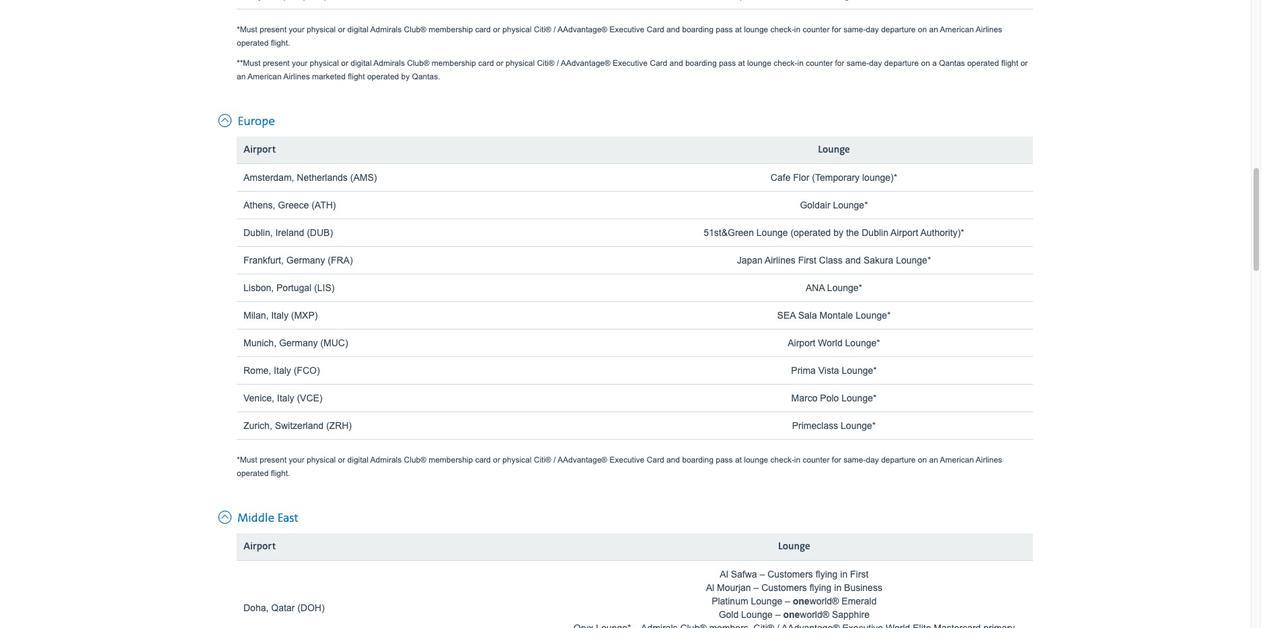 Task type: describe. For each thing, give the bounding box(es) containing it.
montale
[[820, 310, 854, 321]]

portugal
[[277, 282, 312, 293]]

0 vertical spatial club
[[404, 25, 421, 34]]

authority)*
[[921, 227, 965, 238]]

germany for munich,
[[279, 338, 318, 348]]

in inside executive card and boarding pass at lounge check-in counter for same-day departure on a qantas operated flight or an american airlines marketed flight operated by qantas.
[[798, 58, 804, 68]]

italy for milan,
[[271, 310, 289, 321]]

2 vertical spatial citi
[[534, 455, 546, 465]]

– right platinum
[[785, 596, 791, 607]]

ana lounge*
[[806, 282, 863, 293]]

(ath)
[[312, 200, 336, 210]]

primeclass lounge*
[[793, 420, 876, 431]]

qantas
[[940, 58, 966, 68]]

lisbon,
[[244, 282, 274, 293]]

2 vertical spatial card
[[647, 455, 665, 465]]

sakura
[[864, 255, 894, 266]]

airport down "middle"
[[244, 541, 276, 553]]

0 vertical spatial flying
[[816, 569, 838, 580]]

(ams)
[[350, 172, 377, 183]]

on inside executive card and boarding pass at lounge check-in counter for same-day departure on a qantas operated flight or an american airlines marketed flight operated by qantas.
[[922, 58, 931, 68]]

airport world lounge*
[[788, 338, 881, 348]]

same- inside executive card and boarding pass at lounge check-in counter for same-day departure on a qantas operated flight or an american airlines marketed flight operated by qantas.
[[847, 58, 870, 68]]

1 vertical spatial club
[[407, 58, 424, 68]]

lounge up japan
[[757, 227, 788, 238]]

greece
[[278, 200, 309, 210]]

frankfurt, germany (fra)
[[244, 255, 353, 266]]

operated right qantas
[[968, 58, 1000, 68]]

0 vertical spatial membership
[[429, 25, 473, 34]]

1 vertical spatial admirals
[[374, 58, 405, 68]]

2 vertical spatial /
[[554, 455, 556, 465]]

munich, germany (muc)
[[244, 338, 348, 348]]

amsterdam, netherlands (ams)
[[244, 172, 377, 183]]

sala
[[799, 310, 817, 321]]

world
[[819, 338, 843, 348]]

lounge)*
[[863, 172, 898, 183]]

1 flight. from the top
[[271, 38, 290, 48]]

cafe flor (temporary lounge)*
[[771, 172, 898, 183]]

2 *must from the top
[[237, 455, 258, 465]]

dublin,
[[244, 227, 273, 238]]

dublin, ireland (dub)
[[244, 227, 333, 238]]

0 vertical spatial present
[[260, 25, 287, 34]]

1 vertical spatial membership
[[432, 58, 476, 68]]

lounge* right the sakura
[[897, 255, 932, 266]]

sea
[[778, 310, 796, 321]]

prima
[[792, 365, 816, 376]]

card inside executive card and boarding pass at lounge check-in counter for same-day departure on a qantas operated flight or an american airlines marketed flight operated by qantas.
[[650, 58, 668, 68]]

2 vertical spatial aadvantage
[[558, 455, 602, 465]]

doha,
[[244, 603, 269, 614]]

0 vertical spatial check-
[[771, 25, 795, 34]]

primeclass
[[793, 420, 839, 431]]

vista
[[819, 365, 840, 376]]

goldair
[[800, 200, 831, 210]]

0 vertical spatial digital
[[348, 25, 369, 34]]

0 vertical spatial card
[[475, 25, 491, 34]]

0 vertical spatial an
[[930, 25, 939, 34]]

0 vertical spatial boarding
[[683, 25, 714, 34]]

0 vertical spatial aadvantage
[[558, 25, 602, 34]]

executive inside executive card and boarding pass at lounge check-in counter for same-day departure on a qantas operated flight or an american airlines marketed flight operated by qantas.
[[613, 58, 648, 68]]

0 vertical spatial world®
[[810, 596, 840, 607]]

frankfurt,
[[244, 255, 284, 266]]

germany for frankfurt,
[[287, 255, 325, 266]]

lounge* right 'world'
[[846, 338, 881, 348]]

(operated
[[791, 227, 831, 238]]

dublin
[[862, 227, 889, 238]]

1 vertical spatial aadvantage
[[561, 58, 605, 68]]

1 vertical spatial by
[[834, 227, 844, 238]]

flor
[[794, 172, 810, 183]]

qantas.
[[412, 72, 441, 81]]

polo
[[821, 393, 839, 404]]

1 vertical spatial citi
[[537, 58, 549, 68]]

rome, italy (fco)
[[244, 365, 320, 376]]

middle
[[238, 511, 275, 526]]

0 vertical spatial at
[[736, 25, 742, 34]]

venice, italy (vce)
[[244, 393, 323, 404]]

0 vertical spatial one
[[793, 596, 810, 607]]

europe
[[238, 114, 275, 129]]

(zrh)
[[326, 420, 352, 431]]

marco
[[792, 393, 818, 404]]

2 vertical spatial counter
[[803, 455, 830, 465]]

**must
[[237, 58, 261, 68]]

lounge* right vista
[[842, 365, 877, 376]]

japan airlines first class and sakura lounge*
[[737, 255, 932, 266]]

1 vertical spatial flying
[[810, 583, 832, 593]]

ana
[[806, 282, 825, 293]]

at inside executive card and boarding pass at lounge check-in counter for same-day departure on a qantas operated flight or an american airlines marketed flight operated by qantas.
[[739, 58, 745, 68]]

0 vertical spatial citi
[[534, 25, 546, 34]]

cafe
[[771, 172, 791, 183]]

2 vertical spatial card
[[475, 455, 491, 465]]

departure inside executive card and boarding pass at lounge check-in counter for same-day departure on a qantas operated flight or an american airlines marketed flight operated by qantas.
[[885, 58, 919, 68]]

doha, qatar (doh)
[[244, 603, 325, 614]]

1 vertical spatial card
[[479, 58, 494, 68]]

2 vertical spatial club
[[404, 455, 421, 465]]

zurich,
[[244, 420, 272, 431]]

operated up the **must
[[237, 38, 269, 48]]

1 vertical spatial al
[[706, 583, 715, 593]]

business
[[845, 583, 883, 593]]

**must present your physical or digital admirals club ® membership card or physical citi ® / aadvantage ®
[[237, 58, 611, 68]]

safwa
[[731, 569, 757, 580]]

(vce)
[[297, 393, 323, 404]]

amsterdam,
[[244, 172, 294, 183]]

airport right dublin
[[891, 227, 919, 238]]

2 vertical spatial at
[[736, 455, 742, 465]]

counter inside executive card and boarding pass at lounge check-in counter for same-day departure on a qantas operated flight or an american airlines marketed flight operated by qantas.
[[806, 58, 833, 68]]

1 vertical spatial customers
[[762, 583, 807, 593]]

europe link
[[218, 110, 275, 130]]

pass inside executive card and boarding pass at lounge check-in counter for same-day departure on a qantas operated flight or an american airlines marketed flight operated by qantas.
[[719, 58, 736, 68]]

0 vertical spatial day
[[866, 25, 879, 34]]

0 vertical spatial pass
[[716, 25, 733, 34]]

lisbon, portugal (lis)
[[244, 282, 335, 293]]

0 vertical spatial same-
[[844, 25, 866, 34]]

mourjan
[[717, 583, 751, 593]]

qatar
[[271, 603, 295, 614]]

gold
[[719, 610, 739, 620]]

marco polo lounge*
[[792, 393, 877, 404]]

2 vertical spatial american
[[940, 455, 975, 465]]

0 vertical spatial al
[[720, 569, 729, 580]]

– right safwa
[[760, 569, 765, 580]]

large image for middle east
[[218, 507, 235, 525]]

executive card and boarding pass at lounge check-in counter for same-day departure on a qantas operated flight or an american airlines marketed flight operated by qantas.
[[237, 58, 1028, 81]]

2 vertical spatial your
[[289, 455, 305, 465]]

(dub)
[[307, 227, 333, 238]]

1 executive card and boarding pass at lounge check-in counter for same-day departure on an american airlines operated flight. from the top
[[237, 25, 1003, 48]]

al safwa – customers flying in first al mourjan – customers flying in business platinum lounge – one world® emerald gold lounge – one world® sapphire
[[706, 569, 883, 620]]

0 vertical spatial flight
[[1002, 58, 1019, 68]]

1 vertical spatial present
[[263, 58, 290, 68]]

(lis)
[[314, 282, 335, 293]]

and inside executive card and boarding pass at lounge check-in counter for same-day departure on a qantas operated flight or an american airlines marketed flight operated by qantas.
[[670, 58, 683, 68]]

(fco)
[[294, 365, 320, 376]]

(temporary
[[812, 172, 860, 183]]

2 vertical spatial present
[[260, 455, 287, 465]]

51st&green lounge (operated by the dublin airport authority)*
[[704, 227, 965, 238]]



Task type: locate. For each thing, give the bounding box(es) containing it.
large image left "middle"
[[218, 507, 235, 525]]

germany
[[287, 255, 325, 266], [279, 338, 318, 348]]

flying up sapphire
[[816, 569, 838, 580]]

one
[[793, 596, 810, 607], [784, 610, 800, 620]]

(muc)
[[321, 338, 348, 348]]

boarding inside executive card and boarding pass at lounge check-in counter for same-day departure on a qantas operated flight or an american airlines marketed flight operated by qantas.
[[686, 58, 717, 68]]

1 vertical spatial your
[[292, 58, 308, 68]]

al up mourjan
[[720, 569, 729, 580]]

lounge
[[819, 144, 850, 156], [757, 227, 788, 238], [779, 541, 811, 553], [751, 596, 783, 607], [742, 610, 773, 620]]

2 *must present your physical or digital admirals club ® membership card or physical citi ® / aadvantage ® from the top
[[237, 455, 608, 465]]

lounge right gold
[[742, 610, 773, 620]]

by left qantas.
[[402, 72, 410, 81]]

large image left europe on the top of the page
[[218, 110, 235, 128]]

athens, greece (ath)
[[244, 200, 336, 210]]

0 vertical spatial card
[[647, 25, 665, 34]]

lounge* right montale at right
[[856, 310, 891, 321]]

emerald
[[842, 596, 877, 607]]

1 vertical spatial pass
[[719, 58, 736, 68]]

lounge up al safwa – customers flying in first al mourjan – customers flying in business platinum lounge – one world® emerald gold lounge – one world® sapphire
[[779, 541, 811, 553]]

flying left business
[[810, 583, 832, 593]]

for inside executive card and boarding pass at lounge check-in counter for same-day departure on a qantas operated flight or an american airlines marketed flight operated by qantas.
[[836, 58, 845, 68]]

0 vertical spatial executive
[[610, 25, 645, 34]]

sea sala montale lounge*
[[778, 310, 891, 321]]

2 vertical spatial day
[[866, 455, 879, 465]]

0 vertical spatial large image
[[218, 110, 235, 128]]

american
[[940, 25, 975, 34], [248, 72, 282, 81], [940, 455, 975, 465]]

first inside al safwa – customers flying in first al mourjan – customers flying in business platinum lounge – one world® emerald gold lounge – one world® sapphire
[[851, 569, 869, 580]]

prima vista lounge*
[[792, 365, 877, 376]]

lounge up cafe flor (temporary lounge)* on the right
[[819, 144, 850, 156]]

lounge down safwa
[[751, 596, 783, 607]]

large image inside 'middle east' link
[[218, 507, 235, 525]]

1 vertical spatial on
[[922, 58, 931, 68]]

0 vertical spatial for
[[832, 25, 842, 34]]

airport down europe on the top of the page
[[244, 144, 276, 156]]

check-
[[771, 25, 795, 34], [774, 58, 798, 68], [771, 455, 795, 465]]

sapphire
[[832, 610, 870, 620]]

italy for venice,
[[277, 393, 294, 404]]

0 vertical spatial on
[[919, 25, 927, 34]]

a
[[933, 58, 937, 68]]

1 vertical spatial executive
[[613, 58, 648, 68]]

netherlands
[[297, 172, 348, 183]]

al left mourjan
[[706, 583, 715, 593]]

1 vertical spatial executive card and boarding pass at lounge check-in counter for same-day departure on an american airlines operated flight.
[[237, 455, 1003, 478]]

germany up portugal
[[287, 255, 325, 266]]

1 *must present your physical or digital admirals club ® membership card or physical citi ® / aadvantage ® from the top
[[237, 25, 608, 34]]

for
[[832, 25, 842, 34], [836, 58, 845, 68], [832, 455, 842, 465]]

2 vertical spatial for
[[832, 455, 842, 465]]

0 horizontal spatial al
[[706, 583, 715, 593]]

0 vertical spatial counter
[[803, 25, 830, 34]]

(fra)
[[328, 255, 353, 266]]

lounge* up the
[[833, 200, 869, 210]]

2 vertical spatial italy
[[277, 393, 294, 404]]

rome,
[[244, 365, 271, 376]]

1 vertical spatial american
[[248, 72, 282, 81]]

admirals
[[371, 25, 402, 34], [374, 58, 405, 68], [371, 455, 402, 465]]

world® up sapphire
[[810, 596, 840, 607]]

1 vertical spatial /
[[557, 58, 559, 68]]

–
[[760, 569, 765, 580], [754, 583, 759, 593], [785, 596, 791, 607], [776, 610, 781, 620]]

0 vertical spatial /
[[554, 25, 556, 34]]

ireland
[[276, 227, 304, 238]]

middle east link
[[218, 507, 298, 527]]

2 vertical spatial same-
[[844, 455, 866, 465]]

club
[[404, 25, 421, 34], [407, 58, 424, 68], [404, 455, 421, 465]]

an inside executive card and boarding pass at lounge check-in counter for same-day departure on a qantas operated flight or an american airlines marketed flight operated by qantas.
[[237, 72, 246, 81]]

large image inside europe link
[[218, 110, 235, 128]]

present right the **must
[[263, 58, 290, 68]]

american inside executive card and boarding pass at lounge check-in counter for same-day departure on a qantas operated flight or an american airlines marketed flight operated by qantas.
[[248, 72, 282, 81]]

italy left (vce)
[[277, 393, 294, 404]]

0 vertical spatial italy
[[271, 310, 289, 321]]

germany down the (mxp) at the left
[[279, 338, 318, 348]]

zurich, switzerland (zrh)
[[244, 420, 352, 431]]

class
[[820, 255, 843, 266]]

1 *must from the top
[[237, 25, 258, 34]]

1 vertical spatial *must
[[237, 455, 258, 465]]

2 vertical spatial digital
[[348, 455, 369, 465]]

executive
[[610, 25, 645, 34], [613, 58, 648, 68], [610, 455, 645, 465]]

2 executive card and boarding pass at lounge check-in counter for same-day departure on an american airlines operated flight. from the top
[[237, 455, 1003, 478]]

customers right safwa
[[768, 569, 814, 580]]

(mxp)
[[291, 310, 318, 321]]

*must present your physical or digital admirals club ® membership card or physical citi ® / aadvantage ®
[[237, 25, 608, 34], [237, 455, 608, 465]]

counter
[[803, 25, 830, 34], [806, 58, 833, 68], [803, 455, 830, 465]]

1 large image from the top
[[218, 110, 235, 128]]

1 vertical spatial card
[[650, 58, 668, 68]]

first up business
[[851, 569, 869, 580]]

51st&green
[[704, 227, 754, 238]]

munich,
[[244, 338, 277, 348]]

world® left sapphire
[[800, 610, 830, 620]]

0 vertical spatial first
[[799, 255, 817, 266]]

italy for rome,
[[274, 365, 291, 376]]

day
[[866, 25, 879, 34], [870, 58, 883, 68], [866, 455, 879, 465]]

east
[[277, 511, 298, 526]]

italy right milan,
[[271, 310, 289, 321]]

present up the **must
[[260, 25, 287, 34]]

0 horizontal spatial first
[[799, 255, 817, 266]]

1 vertical spatial check-
[[774, 58, 798, 68]]

first
[[799, 255, 817, 266], [851, 569, 869, 580]]

lounge* down the marco polo lounge* at the right of page
[[841, 420, 876, 431]]

goldair lounge*
[[800, 200, 869, 210]]

1 vertical spatial *must present your physical or digital admirals club ® membership card or physical citi ® / aadvantage ®
[[237, 455, 608, 465]]

operated up 'middle east' link
[[237, 469, 269, 478]]

customers
[[768, 569, 814, 580], [762, 583, 807, 593]]

marketed
[[312, 72, 346, 81]]

and
[[667, 25, 680, 34], [670, 58, 683, 68], [846, 255, 861, 266], [667, 455, 680, 465]]

®
[[421, 25, 427, 33], [546, 25, 552, 33], [602, 25, 608, 33], [424, 58, 430, 67], [549, 58, 555, 67], [605, 58, 611, 67], [421, 455, 427, 464], [546, 455, 552, 464], [602, 455, 608, 464]]

2 vertical spatial departure
[[882, 455, 916, 465]]

present down zurich,
[[260, 455, 287, 465]]

1 vertical spatial at
[[739, 58, 745, 68]]

venice,
[[244, 393, 275, 404]]

1 vertical spatial departure
[[885, 58, 919, 68]]

1 vertical spatial digital
[[351, 58, 372, 68]]

– right gold
[[776, 610, 781, 620]]

aadvantage
[[558, 25, 602, 34], [561, 58, 605, 68], [558, 455, 602, 465]]

2 vertical spatial admirals
[[371, 455, 402, 465]]

1 vertical spatial first
[[851, 569, 869, 580]]

– down safwa
[[754, 583, 759, 593]]

physical
[[307, 25, 336, 34], [503, 25, 532, 34], [310, 58, 339, 68], [506, 58, 535, 68], [307, 455, 336, 465], [503, 455, 532, 465]]

switzerland
[[275, 420, 324, 431]]

*must down zurich,
[[237, 455, 258, 465]]

flight.
[[271, 38, 290, 48], [271, 469, 290, 478]]

airlines inside executive card and boarding pass at lounge check-in counter for same-day departure on a qantas operated flight or an american airlines marketed flight operated by qantas.
[[284, 72, 310, 81]]

1 horizontal spatial first
[[851, 569, 869, 580]]

flight right qantas
[[1002, 58, 1019, 68]]

operated down **must present your physical or digital admirals club ® membership card or physical citi ® / aadvantage ®
[[367, 72, 399, 81]]

flight right marketed
[[348, 72, 365, 81]]

1 vertical spatial one
[[784, 610, 800, 620]]

same-
[[844, 25, 866, 34], [847, 58, 870, 68], [844, 455, 866, 465]]

1 vertical spatial boarding
[[686, 58, 717, 68]]

2 vertical spatial executive
[[610, 455, 645, 465]]

(doh)
[[298, 603, 325, 614]]

check- inside executive card and boarding pass at lounge check-in counter for same-day departure on a qantas operated flight or an american airlines marketed flight operated by qantas.
[[774, 58, 798, 68]]

lounge inside executive card and boarding pass at lounge check-in counter for same-day departure on a qantas operated flight or an american airlines marketed flight operated by qantas.
[[748, 58, 772, 68]]

2 vertical spatial pass
[[716, 455, 733, 465]]

one left sapphire
[[784, 610, 800, 620]]

airport
[[244, 144, 276, 156], [891, 227, 919, 238], [788, 338, 816, 348], [244, 541, 276, 553]]

2 vertical spatial membership
[[429, 455, 473, 465]]

japan
[[737, 255, 763, 266]]

large image for europe
[[218, 110, 235, 128]]

lounge*
[[833, 200, 869, 210], [897, 255, 932, 266], [828, 282, 863, 293], [856, 310, 891, 321], [846, 338, 881, 348], [842, 365, 877, 376], [842, 393, 877, 404], [841, 420, 876, 431]]

1 vertical spatial for
[[836, 58, 845, 68]]

0 vertical spatial germany
[[287, 255, 325, 266]]

your
[[289, 25, 305, 34], [292, 58, 308, 68], [289, 455, 305, 465]]

one left emerald at the bottom of page
[[793, 596, 810, 607]]

1 vertical spatial germany
[[279, 338, 318, 348]]

present
[[260, 25, 287, 34], [263, 58, 290, 68], [260, 455, 287, 465]]

lounge* right polo on the bottom
[[842, 393, 877, 404]]

*must
[[237, 25, 258, 34], [237, 455, 258, 465]]

2 vertical spatial lounge
[[744, 455, 769, 465]]

1 vertical spatial world®
[[800, 610, 830, 620]]

2 vertical spatial check-
[[771, 455, 795, 465]]

2 vertical spatial on
[[919, 455, 927, 465]]

2 flight. from the top
[[271, 469, 290, 478]]

0 vertical spatial american
[[940, 25, 975, 34]]

platinum
[[712, 596, 749, 607]]

middle east
[[238, 511, 298, 526]]

milan, italy (mxp)
[[244, 310, 318, 321]]

1 vertical spatial day
[[870, 58, 883, 68]]

0 vertical spatial your
[[289, 25, 305, 34]]

1 horizontal spatial al
[[720, 569, 729, 580]]

world®
[[810, 596, 840, 607], [800, 610, 830, 620]]

1 vertical spatial large image
[[218, 507, 235, 525]]

*must up the **must
[[237, 25, 258, 34]]

milan,
[[244, 310, 269, 321]]

0 vertical spatial admirals
[[371, 25, 402, 34]]

1 vertical spatial counter
[[806, 58, 833, 68]]

2 vertical spatial an
[[930, 455, 939, 465]]

1 vertical spatial same-
[[847, 58, 870, 68]]

0 horizontal spatial flight
[[348, 72, 365, 81]]

2 large image from the top
[[218, 507, 235, 525]]

0 vertical spatial *must present your physical or digital admirals club ® membership card or physical citi ® / aadvantage ®
[[237, 25, 608, 34]]

first left class
[[799, 255, 817, 266]]

0 vertical spatial customers
[[768, 569, 814, 580]]

lounge* up montale at right
[[828, 282, 863, 293]]

by left the
[[834, 227, 844, 238]]

membership
[[429, 25, 473, 34], [432, 58, 476, 68], [429, 455, 473, 465]]

the
[[847, 227, 860, 238]]

1 horizontal spatial by
[[834, 227, 844, 238]]

large image
[[218, 110, 235, 128], [218, 507, 235, 525]]

athens,
[[244, 200, 276, 210]]

1 vertical spatial flight.
[[271, 469, 290, 478]]

0 vertical spatial departure
[[882, 25, 916, 34]]

airport up prima
[[788, 338, 816, 348]]

at
[[736, 25, 742, 34], [739, 58, 745, 68], [736, 455, 742, 465]]

customers right mourjan
[[762, 583, 807, 593]]

2 vertical spatial boarding
[[683, 455, 714, 465]]

italy left '(fco)'
[[274, 365, 291, 376]]

0 vertical spatial flight.
[[271, 38, 290, 48]]

day inside executive card and boarding pass at lounge check-in counter for same-day departure on a qantas operated flight or an american airlines marketed flight operated by qantas.
[[870, 58, 883, 68]]

0 vertical spatial by
[[402, 72, 410, 81]]

0 vertical spatial lounge
[[744, 25, 769, 34]]

1 vertical spatial flight
[[348, 72, 365, 81]]

an
[[930, 25, 939, 34], [237, 72, 246, 81], [930, 455, 939, 465]]

or inside executive card and boarding pass at lounge check-in counter for same-day departure on a qantas operated flight or an american airlines marketed flight operated by qantas.
[[1021, 58, 1028, 68]]

1 vertical spatial lounge
[[748, 58, 772, 68]]

on
[[919, 25, 927, 34], [922, 58, 931, 68], [919, 455, 927, 465]]

by inside executive card and boarding pass at lounge check-in counter for same-day departure on a qantas operated flight or an american airlines marketed flight operated by qantas.
[[402, 72, 410, 81]]

0 vertical spatial *must
[[237, 25, 258, 34]]

al
[[720, 569, 729, 580], [706, 583, 715, 593]]



Task type: vqa. For each thing, say whether or not it's contained in the screenshot.
first option group
no



